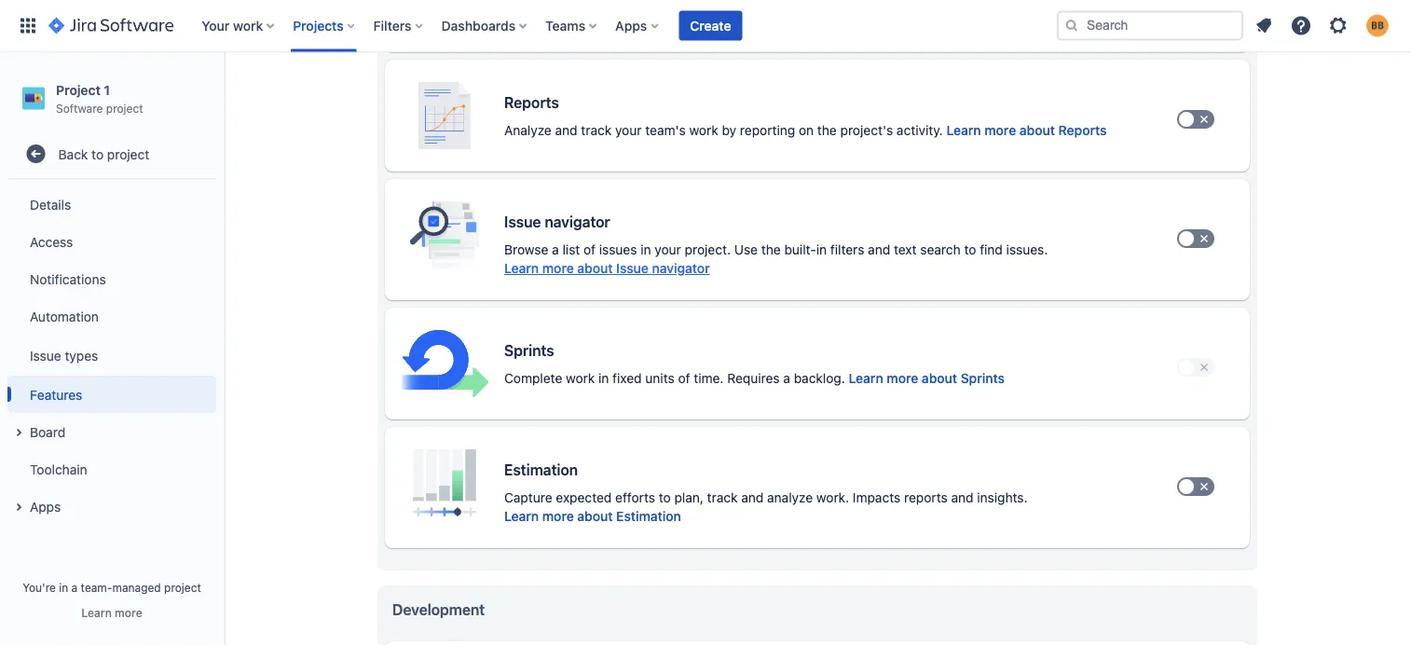 Task type: locate. For each thing, give the bounding box(es) containing it.
and left the manage
[[574, 4, 596, 19]]

track right analyze
[[581, 123, 612, 138]]

back to project link
[[7, 135, 216, 173]]

project inside project 1 software project
[[106, 101, 143, 114]]

board right search icon
[[1092, 4, 1128, 19]]

board
[[1092, 4, 1128, 19], [30, 424, 65, 439]]

more right the backlog.
[[887, 371, 919, 386]]

team's left by
[[645, 123, 686, 138]]

way
[[773, 4, 796, 19]]

a left list
[[552, 242, 559, 258]]

0 horizontal spatial your
[[615, 123, 642, 138]]

team's
[[881, 4, 921, 19], [645, 123, 686, 138]]

work left fixed
[[566, 371, 595, 386]]

dashboards
[[442, 18, 516, 33]]

work.
[[817, 490, 849, 506]]

0 horizontal spatial of
[[584, 242, 596, 258]]

1 vertical spatial apps
[[30, 499, 61, 514]]

2 horizontal spatial to
[[964, 242, 977, 258]]

apps inside dropdown button
[[616, 18, 647, 33]]

work left by
[[690, 123, 719, 138]]

features link
[[7, 376, 216, 413]]

learn down team-
[[81, 606, 112, 619]]

filters
[[374, 18, 412, 33]]

1 horizontal spatial of
[[678, 371, 690, 386]]

2 horizontal spatial issue
[[616, 261, 649, 276]]

0 vertical spatial to
[[92, 146, 104, 162]]

0 vertical spatial your
[[850, 4, 877, 19]]

complete
[[504, 371, 563, 386]]

1 vertical spatial the
[[762, 242, 781, 258]]

jira software image
[[48, 14, 174, 37], [48, 14, 174, 37]]

apps
[[616, 18, 647, 33], [30, 499, 61, 514]]

software
[[56, 101, 103, 114]]

issue
[[504, 214, 541, 231], [616, 261, 649, 276], [30, 348, 61, 363]]

1 vertical spatial track
[[581, 123, 612, 138]]

notifications link
[[7, 260, 216, 298]]

of right units
[[678, 371, 690, 386]]

the right on
[[818, 123, 837, 138]]

and inside browse a list of issues in your project. use the built-in filters and text search to find issues. learn more about issue navigator
[[868, 242, 891, 258]]

navigator
[[545, 214, 610, 231], [652, 261, 710, 276]]

navigator inside browse a list of issues in your project. use the built-in filters and text search to find issues. learn more about issue navigator
[[652, 261, 710, 276]]

about inside browse a list of issues in your project. use the built-in filters and text search to find issues. learn more about issue navigator
[[578, 261, 613, 276]]

issue types link
[[7, 335, 216, 376]]

banner
[[0, 0, 1412, 52]]

the right use
[[762, 242, 781, 258]]

details link
[[7, 186, 216, 223]]

1 horizontal spatial navigator
[[652, 261, 710, 276]]

to left find
[[964, 242, 977, 258]]

1 horizontal spatial track
[[581, 123, 612, 138]]

track right plan,
[[707, 490, 738, 506]]

0 vertical spatial track
[[540, 4, 570, 19]]

banner containing your work
[[0, 0, 1412, 52]]

0 vertical spatial sprints
[[504, 342, 554, 360]]

0 vertical spatial reports
[[504, 94, 559, 112]]

2 horizontal spatial track
[[707, 490, 738, 506]]

0 vertical spatial project
[[106, 101, 143, 114]]

track
[[540, 4, 570, 19], [581, 123, 612, 138], [707, 490, 738, 506]]

learn inside the capture expected efforts to plan, track and analyze work. impacts reports and insights. learn more about estimation
[[504, 509, 539, 524]]

to right back
[[92, 146, 104, 162]]

2 vertical spatial issue
[[30, 348, 61, 363]]

0 horizontal spatial to
[[92, 146, 104, 162]]

about
[[1053, 4, 1088, 19], [1020, 123, 1055, 138], [578, 261, 613, 276], [922, 371, 958, 386], [578, 509, 613, 524]]

1 horizontal spatial sprints
[[961, 371, 1005, 386]]

apps down toolchain at the bottom left of the page
[[30, 499, 61, 514]]

and left text
[[868, 242, 891, 258]]

1 horizontal spatial the
[[818, 123, 837, 138]]

1 vertical spatial a
[[784, 371, 791, 386]]

use
[[735, 242, 758, 258]]

insights.
[[977, 490, 1028, 506]]

0 horizontal spatial the
[[762, 242, 781, 258]]

issue up the browse at the left top of page
[[504, 214, 541, 231]]

activity.
[[897, 123, 943, 138]]

issue types
[[30, 348, 98, 363]]

learn
[[980, 4, 1014, 19], [947, 123, 981, 138], [504, 261, 539, 276], [849, 371, 884, 386], [504, 509, 539, 524], [81, 606, 112, 619]]

the for reports
[[818, 123, 837, 138]]

0 horizontal spatial a
[[71, 581, 78, 594]]

apps button
[[610, 11, 666, 41]]

project 1 software project
[[56, 82, 143, 114]]

issues.
[[1007, 242, 1048, 258]]

work
[[651, 4, 680, 19], [233, 18, 263, 33], [690, 123, 719, 138], [566, 371, 595, 386]]

reports
[[504, 94, 559, 112], [1059, 123, 1107, 138]]

more inside the capture expected efforts to plan, track and analyze work. impacts reports and insights. learn more about estimation
[[542, 509, 574, 524]]

the for issue navigator
[[762, 242, 781, 258]]

more down managed
[[115, 606, 142, 619]]

track right view,
[[540, 4, 570, 19]]

2 vertical spatial to
[[659, 490, 671, 506]]

group containing details
[[7, 180, 216, 531]]

2 vertical spatial your
[[655, 242, 681, 258]]

issue left types
[[30, 348, 61, 363]]

2 vertical spatial track
[[707, 490, 738, 506]]

navigator down project.
[[652, 261, 710, 276]]

0 vertical spatial the
[[818, 123, 837, 138]]

teams
[[546, 18, 586, 33]]

0 horizontal spatial apps
[[30, 499, 61, 514]]

2 vertical spatial a
[[71, 581, 78, 594]]

in
[[641, 242, 651, 258], [817, 242, 827, 258], [599, 371, 609, 386], [59, 581, 68, 594]]

1 vertical spatial navigator
[[652, 261, 710, 276]]

learn down the browse at the left top of page
[[504, 261, 539, 276]]

estimation down the efforts
[[616, 509, 681, 524]]

learn down capture
[[504, 509, 539, 524]]

impacts
[[853, 490, 901, 506]]

estimation
[[504, 462, 578, 479], [616, 509, 681, 524]]

notifications
[[30, 271, 106, 287]]

0 vertical spatial team's
[[881, 4, 921, 19]]

0 vertical spatial estimation
[[504, 462, 578, 479]]

estimation inside the capture expected efforts to plan, track and analyze work. impacts reports and insights. learn more about estimation
[[616, 509, 681, 524]]

a inside browse a list of issues in your project. use the built-in filters and text search to find issues. learn more about issue navigator
[[552, 242, 559, 258]]

0 horizontal spatial estimation
[[504, 462, 578, 479]]

learn more about estimation button
[[504, 508, 681, 526]]

group
[[7, 180, 216, 531]]

more down the expected
[[542, 509, 574, 524]]

project down 1
[[106, 101, 143, 114]]

1 vertical spatial to
[[964, 242, 977, 258]]

apps right teams popup button
[[616, 18, 647, 33]]

a left the backlog.
[[784, 371, 791, 386]]

0 vertical spatial navigator
[[545, 214, 610, 231]]

estimation up capture
[[504, 462, 578, 479]]

apps inside button
[[30, 499, 61, 514]]

0 vertical spatial issue
[[504, 214, 541, 231]]

0 vertical spatial apps
[[616, 18, 647, 33]]

work right your at the left of the page
[[233, 18, 263, 33]]

0 horizontal spatial team's
[[645, 123, 686, 138]]

0 horizontal spatial reports
[[504, 94, 559, 112]]

more
[[1018, 4, 1049, 19], [985, 123, 1016, 138], [542, 261, 574, 276], [887, 371, 919, 386], [542, 509, 574, 524], [115, 606, 142, 619]]

navigator up list
[[545, 214, 610, 231]]

0 horizontal spatial board
[[30, 424, 65, 439]]

0 horizontal spatial navigator
[[545, 214, 610, 231]]

1 vertical spatial issue
[[616, 261, 649, 276]]

the inside browse a list of issues in your project. use the built-in filters and text search to find issues. learn more about issue navigator
[[762, 242, 781, 258]]

sprints
[[504, 342, 554, 360], [961, 371, 1005, 386]]

you're in a team-managed project
[[22, 581, 201, 594]]

a
[[552, 242, 559, 258], [784, 371, 791, 386], [71, 581, 78, 594]]

time.
[[694, 371, 724, 386]]

project
[[106, 101, 143, 114], [107, 146, 149, 162], [164, 581, 201, 594]]

more left search icon
[[1018, 4, 1049, 19]]

project right managed
[[164, 581, 201, 594]]

2 horizontal spatial your
[[850, 4, 877, 19]]

1 horizontal spatial a
[[552, 242, 559, 258]]

1 vertical spatial of
[[678, 371, 690, 386]]

and right analyze
[[555, 123, 578, 138]]

0 horizontal spatial issue
[[30, 348, 61, 363]]

board down features
[[30, 424, 65, 439]]

notifications image
[[1253, 14, 1275, 37]]

1 vertical spatial team's
[[645, 123, 686, 138]]

0 vertical spatial a
[[552, 242, 559, 258]]

more down list
[[542, 261, 574, 276]]

browse
[[504, 242, 549, 258]]

2 vertical spatial project
[[164, 581, 201, 594]]

1 horizontal spatial your
[[655, 242, 681, 258]]

and
[[574, 4, 596, 19], [555, 123, 578, 138], [868, 242, 891, 258], [741, 490, 764, 506], [951, 490, 974, 506]]

issue for issue types
[[30, 348, 61, 363]]

the
[[818, 123, 837, 138], [762, 242, 781, 258]]

1 vertical spatial reports
[[1059, 123, 1107, 138]]

view, track and manage work as it makes its way through your team's process. learn more about board
[[504, 4, 1128, 19]]

1 horizontal spatial estimation
[[616, 509, 681, 524]]

backlog.
[[794, 371, 845, 386]]

access
[[30, 234, 73, 249]]

0 vertical spatial of
[[584, 242, 596, 258]]

1 horizontal spatial board
[[1092, 4, 1128, 19]]

issue down the issues
[[616, 261, 649, 276]]

expand image
[[7, 496, 30, 519]]

plan,
[[675, 490, 704, 506]]

of right list
[[584, 242, 596, 258]]

track inside the capture expected efforts to plan, track and analyze work. impacts reports and insights. learn more about estimation
[[707, 490, 738, 506]]

create
[[690, 18, 731, 33]]

list
[[563, 242, 580, 258]]

view,
[[504, 4, 536, 19]]

1 horizontal spatial apps
[[616, 18, 647, 33]]

to left plan,
[[659, 490, 671, 506]]

learn right the backlog.
[[849, 371, 884, 386]]

in left filters
[[817, 242, 827, 258]]

projects button
[[287, 11, 362, 41]]

1 horizontal spatial to
[[659, 490, 671, 506]]

1 vertical spatial board
[[30, 424, 65, 439]]

search
[[921, 242, 961, 258]]

help image
[[1290, 14, 1313, 37]]

1 horizontal spatial issue
[[504, 214, 541, 231]]

toolchain
[[30, 461, 87, 477]]

project up details link
[[107, 146, 149, 162]]

1 horizontal spatial reports
[[1059, 123, 1107, 138]]

built-
[[785, 242, 817, 258]]

1 vertical spatial estimation
[[616, 509, 681, 524]]

team's left the process.
[[881, 4, 921, 19]]

of
[[584, 242, 596, 258], [678, 371, 690, 386]]

a left team-
[[71, 581, 78, 594]]

learn more about board button
[[980, 2, 1128, 21]]



Task type: describe. For each thing, give the bounding box(es) containing it.
to inside browse a list of issues in your project. use the built-in filters and text search to find issues. learn more about issue navigator
[[964, 242, 977, 258]]

of inside browse a list of issues in your project. use the built-in filters and text search to find issues. learn more about issue navigator
[[584, 242, 596, 258]]

analyze
[[504, 123, 552, 138]]

on
[[799, 123, 814, 138]]

it
[[701, 4, 709, 19]]

managed
[[112, 581, 161, 594]]

learn more
[[81, 606, 142, 619]]

1 vertical spatial your
[[615, 123, 642, 138]]

fixed
[[613, 371, 642, 386]]

settings image
[[1328, 14, 1350, 37]]

more inside browse a list of issues in your project. use the built-in filters and text search to find issues. learn more about issue navigator
[[542, 261, 574, 276]]

team-
[[81, 581, 112, 594]]

efforts
[[616, 490, 655, 506]]

in right you're
[[59, 581, 68, 594]]

more inside button
[[115, 606, 142, 619]]

makes
[[712, 4, 751, 19]]

text
[[894, 242, 917, 258]]

features
[[30, 387, 82, 402]]

units
[[646, 371, 675, 386]]

requires
[[727, 371, 780, 386]]

0 horizontal spatial track
[[540, 4, 570, 19]]

Search field
[[1057, 11, 1244, 41]]

filters button
[[368, 11, 430, 41]]

through
[[800, 4, 847, 19]]

dashboards button
[[436, 11, 534, 41]]

automation
[[30, 308, 99, 324]]

learn more about reports button
[[947, 122, 1107, 140]]

issue navigator
[[504, 214, 610, 231]]

in right the issues
[[641, 242, 651, 258]]

access link
[[7, 223, 216, 260]]

browse a list of issues in your project. use the built-in filters and text search to find issues. learn more about issue navigator
[[504, 242, 1048, 276]]

expected
[[556, 490, 612, 506]]

0 vertical spatial board
[[1092, 4, 1128, 19]]

0 horizontal spatial sprints
[[504, 342, 554, 360]]

1
[[104, 82, 110, 97]]

analyze
[[767, 490, 813, 506]]

process.
[[925, 4, 976, 19]]

issue for issue navigator
[[504, 214, 541, 231]]

types
[[65, 348, 98, 363]]

project
[[56, 82, 101, 97]]

1 vertical spatial project
[[107, 146, 149, 162]]

to inside back to project link
[[92, 146, 104, 162]]

1 horizontal spatial team's
[[881, 4, 921, 19]]

learn right the process.
[[980, 4, 1014, 19]]

work left the as
[[651, 4, 680, 19]]

complete work in fixed units of time. requires a backlog. learn more about sprints
[[504, 371, 1005, 386]]

and right reports
[[951, 490, 974, 506]]

learn more about sprints button
[[849, 370, 1005, 388]]

1 vertical spatial sprints
[[961, 371, 1005, 386]]

board button
[[7, 413, 216, 451]]

primary element
[[11, 0, 1057, 52]]

learn more about issue navigator button
[[504, 260, 710, 278]]

sidebar navigation image
[[203, 75, 244, 112]]

back to project
[[58, 146, 149, 162]]

search image
[[1065, 18, 1080, 33]]

capture
[[504, 490, 553, 506]]

expand image
[[7, 422, 30, 444]]

project's
[[841, 123, 893, 138]]

learn more button
[[81, 605, 142, 620]]

as
[[684, 4, 698, 19]]

appswitcher icon image
[[17, 14, 39, 37]]

back
[[58, 146, 88, 162]]

your profile and settings image
[[1367, 14, 1389, 37]]

development
[[393, 601, 485, 619]]

work inside dropdown button
[[233, 18, 263, 33]]

board inside button
[[30, 424, 65, 439]]

more right activity.
[[985, 123, 1016, 138]]

your
[[202, 18, 230, 33]]

create button
[[679, 11, 743, 41]]

reporting
[[740, 123, 796, 138]]

reports
[[904, 490, 948, 506]]

apps button
[[7, 488, 216, 525]]

filters
[[831, 242, 865, 258]]

and left analyze
[[741, 490, 764, 506]]

learn inside browse a list of issues in your project. use the built-in filters and text search to find issues. learn more about issue navigator
[[504, 261, 539, 276]]

issue inside browse a list of issues in your project. use the built-in filters and text search to find issues. learn more about issue navigator
[[616, 261, 649, 276]]

2 horizontal spatial a
[[784, 371, 791, 386]]

issues
[[599, 242, 637, 258]]

toolchain link
[[7, 451, 216, 488]]

learn inside button
[[81, 606, 112, 619]]

find
[[980, 242, 1003, 258]]

details
[[30, 197, 71, 212]]

project.
[[685, 242, 731, 258]]

manage
[[600, 4, 648, 19]]

its
[[755, 4, 769, 19]]

you're
[[22, 581, 56, 594]]

about inside the capture expected efforts to plan, track and analyze work. impacts reports and insights. learn more about estimation
[[578, 509, 613, 524]]

your work
[[202, 18, 263, 33]]

automation link
[[7, 298, 216, 335]]

capture expected efforts to plan, track and analyze work. impacts reports and insights. learn more about estimation
[[504, 490, 1028, 524]]

analyze and track your team's work by reporting on the project's activity. learn more about reports
[[504, 123, 1107, 138]]

teams button
[[540, 11, 604, 41]]

to inside the capture expected efforts to plan, track and analyze work. impacts reports and insights. learn more about estimation
[[659, 490, 671, 506]]

learn right activity.
[[947, 123, 981, 138]]

in left fixed
[[599, 371, 609, 386]]

your inside browse a list of issues in your project. use the built-in filters and text search to find issues. learn more about issue navigator
[[655, 242, 681, 258]]

by
[[722, 123, 737, 138]]

your work button
[[196, 11, 282, 41]]

projects
[[293, 18, 344, 33]]



Task type: vqa. For each thing, say whether or not it's contained in the screenshot.
Blogs
no



